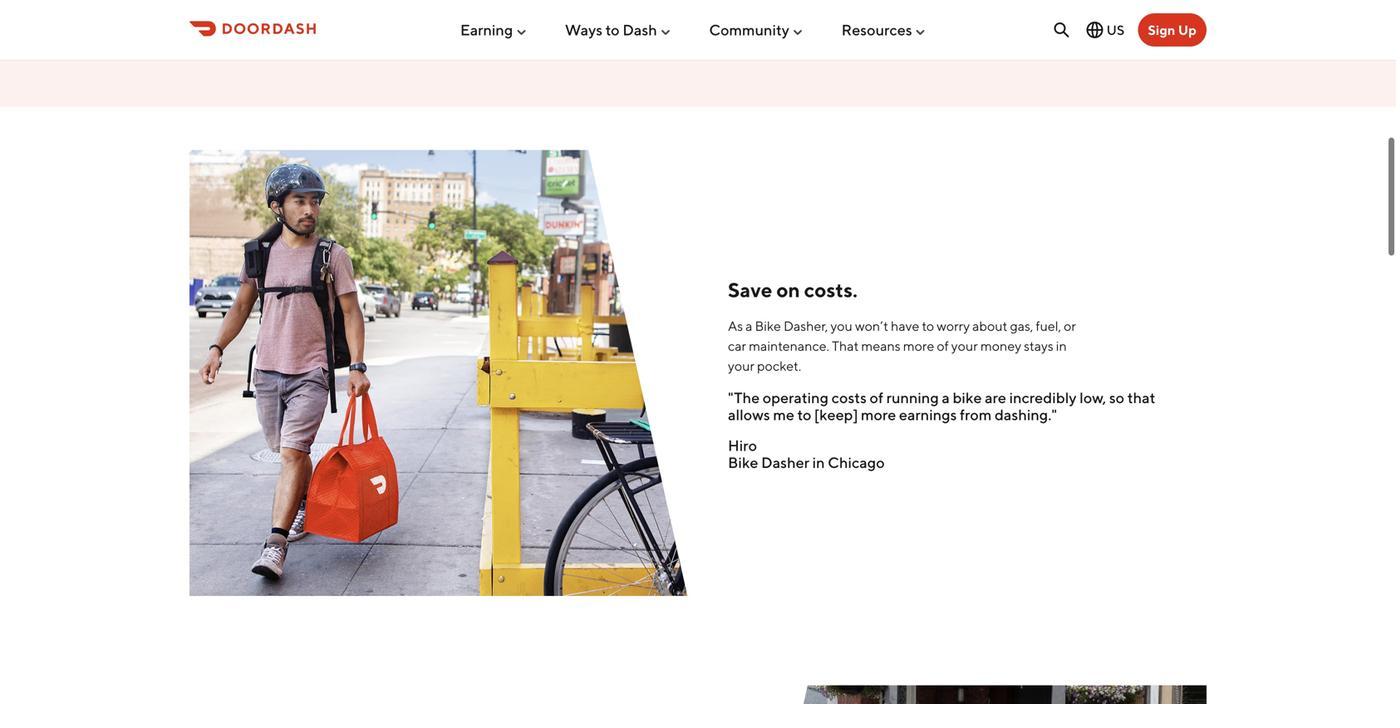 Task type: locate. For each thing, give the bounding box(es) containing it.
a left bike
[[942, 389, 950, 406]]

your
[[952, 338, 978, 354], [728, 358, 755, 374]]

1 vertical spatial in
[[813, 453, 825, 471]]

your down car
[[728, 358, 755, 374]]

1 horizontal spatial to
[[798, 406, 812, 424]]

1 vertical spatial your
[[728, 358, 755, 374]]

1 horizontal spatial your
[[952, 338, 978, 354]]

0 horizontal spatial your
[[728, 358, 755, 374]]

of inside "the operating costs of running a bike are incredibly low, so that allows me to [keep] more earnings from dashing."
[[870, 389, 884, 406]]

bike
[[953, 389, 982, 406]]

1 horizontal spatial a
[[942, 389, 950, 406]]

pocket.
[[757, 358, 801, 374]]

me
[[773, 406, 795, 424]]

bike up maintenance.
[[755, 318, 781, 334]]

more
[[903, 338, 935, 354], [861, 406, 896, 424]]

have
[[891, 318, 920, 334]]

of inside as a bike dasher, you won't have to worry about gas, fuel, or car maintenance. that means more of your money stays in your pocket.
[[937, 338, 949, 354]]

money
[[981, 338, 1022, 354]]

us
[[1107, 22, 1125, 38]]

2 horizontal spatial to
[[922, 318, 934, 334]]

or
[[1064, 318, 1076, 334]]

0 vertical spatial more
[[903, 338, 935, 354]]

bike left dasher
[[728, 453, 758, 471]]

hiro
[[728, 436, 757, 454]]

allows
[[728, 406, 770, 424]]

costs
[[832, 389, 867, 406]]

dx spotlight khanin1 image
[[708, 685, 1207, 704]]

are
[[985, 389, 1007, 406]]

as
[[728, 318, 743, 334]]

globe line image
[[1085, 20, 1105, 40]]

sign up button
[[1138, 13, 1207, 47]]

fuel,
[[1036, 318, 1061, 334]]

a right as
[[746, 318, 753, 334]]

1 horizontal spatial of
[[937, 338, 949, 354]]

0 vertical spatial bike
[[755, 318, 781, 334]]

dx spotlight hiro3 image
[[190, 150, 688, 596]]

1 vertical spatial a
[[942, 389, 950, 406]]

to right me
[[798, 406, 812, 424]]

in right dasher
[[813, 453, 825, 471]]

ways to dash link
[[565, 14, 672, 45]]

incredibly
[[1010, 389, 1077, 406]]

1 vertical spatial more
[[861, 406, 896, 424]]

dasher,
[[784, 318, 828, 334]]

resources link
[[842, 14, 927, 45]]

dash
[[623, 21, 657, 39]]

1 horizontal spatial more
[[903, 338, 935, 354]]

more inside "the operating costs of running a bike are incredibly low, so that allows me to [keep] more earnings from dashing."
[[861, 406, 896, 424]]

ways
[[565, 21, 603, 39]]

in inside hiro bike dasher in chicago
[[813, 453, 825, 471]]

0 horizontal spatial to
[[606, 21, 620, 39]]

1 horizontal spatial in
[[1056, 338, 1067, 354]]

sign up
[[1148, 22, 1197, 38]]

car
[[728, 338, 746, 354]]

in
[[1056, 338, 1067, 354], [813, 453, 825, 471]]

save
[[728, 278, 772, 302]]

maintenance.
[[749, 338, 830, 354]]

chicago
[[828, 453, 885, 471]]

0 vertical spatial a
[[746, 318, 753, 334]]

0 horizontal spatial of
[[870, 389, 884, 406]]

of
[[937, 338, 949, 354], [870, 389, 884, 406]]

won't
[[855, 318, 888, 334]]

about
[[973, 318, 1008, 334]]

of down worry
[[937, 338, 949, 354]]

ways to dash
[[565, 21, 657, 39]]

up
[[1178, 22, 1197, 38]]

1 vertical spatial bike
[[728, 453, 758, 471]]

from
[[960, 406, 992, 424]]

dasher
[[761, 453, 810, 471]]

0 horizontal spatial in
[[813, 453, 825, 471]]

in down or
[[1056, 338, 1067, 354]]

0 vertical spatial of
[[937, 338, 949, 354]]

your down worry
[[952, 338, 978, 354]]

costs.
[[804, 278, 858, 302]]

to inside as a bike dasher, you won't have to worry about gas, fuel, or car maintenance. that means more of your money stays in your pocket.
[[922, 318, 934, 334]]

that
[[1128, 389, 1156, 406]]

0 horizontal spatial a
[[746, 318, 753, 334]]

more right [keep]
[[861, 406, 896, 424]]

0 vertical spatial in
[[1056, 338, 1067, 354]]

0 vertical spatial to
[[606, 21, 620, 39]]

bike
[[755, 318, 781, 334], [728, 453, 758, 471]]

2 vertical spatial to
[[798, 406, 812, 424]]

that
[[832, 338, 859, 354]]

to inside "the operating costs of running a bike are incredibly low, so that allows me to [keep] more earnings from dashing."
[[798, 406, 812, 424]]

of right costs at right bottom
[[870, 389, 884, 406]]

more down have
[[903, 338, 935, 354]]

to left dash
[[606, 21, 620, 39]]

running
[[887, 389, 939, 406]]

0 horizontal spatial more
[[861, 406, 896, 424]]

a
[[746, 318, 753, 334], [942, 389, 950, 406]]

to
[[606, 21, 620, 39], [922, 318, 934, 334], [798, 406, 812, 424]]

to right have
[[922, 318, 934, 334]]

so
[[1109, 389, 1125, 406]]

1 vertical spatial of
[[870, 389, 884, 406]]

1 vertical spatial to
[[922, 318, 934, 334]]



Task type: describe. For each thing, give the bounding box(es) containing it.
you
[[831, 318, 853, 334]]

earning link
[[460, 14, 528, 45]]

community
[[709, 21, 790, 39]]

operating
[[763, 389, 829, 406]]

low,
[[1080, 389, 1106, 406]]

"the
[[728, 389, 760, 406]]

bike inside hiro bike dasher in chicago
[[728, 453, 758, 471]]

worry
[[937, 318, 970, 334]]

means
[[861, 338, 901, 354]]

save on costs.
[[728, 278, 858, 302]]

"the operating costs of running a bike are incredibly low, so that allows me to [keep] more earnings from dashing."
[[728, 389, 1156, 424]]

on
[[777, 278, 800, 302]]

resources
[[842, 21, 912, 39]]

stays
[[1024, 338, 1054, 354]]

in inside as a bike dasher, you won't have to worry about gas, fuel, or car maintenance. that means more of your money stays in your pocket.
[[1056, 338, 1067, 354]]

[keep]
[[815, 406, 858, 424]]

earning
[[460, 21, 513, 39]]

0 vertical spatial your
[[952, 338, 978, 354]]

as a bike dasher, you won't have to worry about gas, fuel, or car maintenance. that means more of your money stays in your pocket.
[[728, 318, 1076, 374]]

earnings
[[899, 406, 957, 424]]

a inside "the operating costs of running a bike are incredibly low, so that allows me to [keep] more earnings from dashing."
[[942, 389, 950, 406]]

hiro bike dasher in chicago
[[728, 436, 885, 471]]

sign
[[1148, 22, 1176, 38]]

gas,
[[1010, 318, 1033, 334]]

dashing."
[[995, 406, 1057, 424]]

a inside as a bike dasher, you won't have to worry about gas, fuel, or car maintenance. that means more of your money stays in your pocket.
[[746, 318, 753, 334]]

bike inside as a bike dasher, you won't have to worry about gas, fuel, or car maintenance. that means more of your money stays in your pocket.
[[755, 318, 781, 334]]

more inside as a bike dasher, you won't have to worry about gas, fuel, or car maintenance. that means more of your money stays in your pocket.
[[903, 338, 935, 354]]

community link
[[709, 14, 805, 45]]



Task type: vqa. For each thing, say whether or not it's contained in the screenshot.
the sign up button
yes



